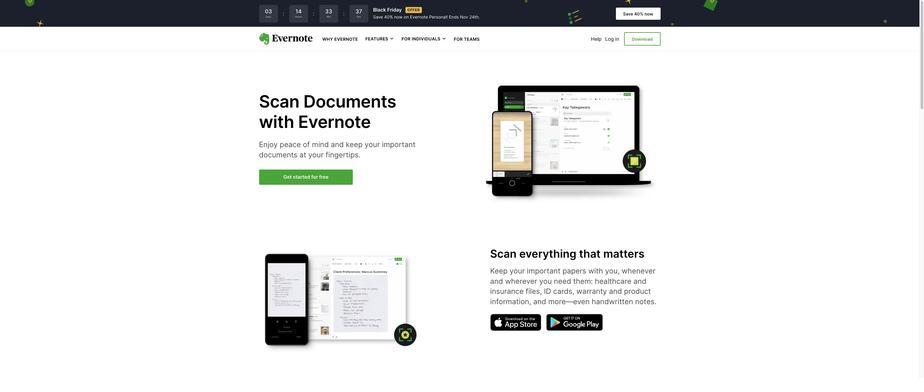 Task type: describe. For each thing, give the bounding box(es) containing it.
log in link
[[606, 36, 620, 42]]

important inside enjoy peace of mind and keep your important documents at your fingertips.
[[382, 140, 416, 149]]

33 min
[[325, 8, 332, 18]]

in
[[615, 36, 620, 42]]

min
[[327, 15, 331, 18]]

that
[[579, 247, 601, 261]]

friday
[[387, 7, 402, 13]]

fingertips.
[[326, 150, 361, 159]]

enjoy peace of mind and keep your important documents at your fingertips.
[[259, 140, 416, 159]]

document scanning feature of evernote image
[[481, 68, 661, 208]]

and down healthcare
[[609, 287, 622, 296]]

get started for free
[[283, 174, 329, 180]]

download
[[632, 36, 653, 42]]

and inside enjoy peace of mind and keep your important documents at your fingertips.
[[331, 140, 344, 149]]

important inside keep your important papers with you, whenever and wherever you need them: healthcare and insurance files, id cards, warranty and product information, and more—even handwritten notes.
[[527, 267, 561, 276]]

03
[[265, 8, 272, 15]]

everything
[[520, 247, 577, 261]]

insurance
[[490, 287, 524, 296]]

help link
[[591, 36, 602, 42]]

why evernote link
[[322, 36, 358, 42]]

features button
[[366, 36, 395, 42]]

at
[[300, 150, 306, 159]]

36
[[356, 8, 363, 15]]

healthcare
[[595, 277, 632, 286]]

enjoy
[[259, 140, 278, 149]]

log in
[[606, 36, 620, 42]]

with inside keep your important papers with you, whenever and wherever you need them: healthcare and insurance files, id cards, warranty and product information, and more—even handwritten notes.
[[589, 267, 603, 276]]

you,
[[605, 267, 620, 276]]

now for save 40% now on evernote personal! ends nov 24th.
[[394, 14, 403, 20]]

features
[[366, 36, 388, 41]]

33
[[325, 8, 332, 15]]

for teams
[[454, 37, 480, 42]]

save for save 40% now on evernote personal! ends nov 24th.
[[373, 14, 383, 20]]

0 vertical spatial evernote
[[410, 14, 428, 20]]

for for for teams
[[454, 37, 463, 42]]

scan for scan documents with evernote
[[259, 91, 300, 112]]

3 : from the left
[[343, 10, 345, 17]]

40% for save 40% now
[[634, 11, 644, 16]]

for individuals button
[[402, 36, 447, 42]]

scan documents with evernote
[[259, 91, 396, 132]]

documents
[[259, 150, 298, 159]]

scan everything that matters
[[490, 247, 645, 261]]

product
[[624, 287, 651, 296]]

sec
[[357, 15, 361, 18]]

and down keep
[[490, 277, 503, 286]]

help
[[591, 36, 602, 42]]

them:
[[573, 277, 593, 286]]

24th.
[[470, 14, 480, 20]]

you
[[540, 277, 552, 286]]

keep your important papers with you, whenever and wherever you need them: healthcare and insurance files, id cards, warranty and product information, and more—even handwritten notes.
[[490, 267, 657, 306]]

for
[[311, 174, 318, 180]]

whenever
[[622, 267, 656, 276]]

evernote document scan feature showcase image
[[259, 249, 417, 354]]

handwritten
[[592, 298, 633, 306]]

of
[[303, 140, 310, 149]]



Task type: locate. For each thing, give the bounding box(es) containing it.
0 horizontal spatial now
[[394, 14, 403, 20]]

1 vertical spatial evernote
[[334, 37, 358, 42]]

03 days
[[265, 8, 272, 18]]

0 horizontal spatial your
[[308, 150, 324, 159]]

your inside keep your important papers with you, whenever and wherever you need them: healthcare and insurance files, id cards, warranty and product information, and more—even handwritten notes.
[[510, 267, 525, 276]]

40% down black friday
[[384, 14, 393, 20]]

2 horizontal spatial your
[[510, 267, 525, 276]]

2 vertical spatial evernote
[[298, 112, 371, 132]]

evernote right why
[[334, 37, 358, 42]]

your right keep
[[365, 140, 380, 149]]

cards,
[[553, 287, 575, 296]]

: left 36 sec
[[343, 10, 345, 17]]

1 horizontal spatial important
[[527, 267, 561, 276]]

id
[[544, 287, 551, 296]]

save 40% now
[[623, 11, 654, 16]]

0 horizontal spatial :
[[283, 10, 284, 17]]

1 : from the left
[[283, 10, 284, 17]]

important
[[382, 140, 416, 149], [527, 267, 561, 276]]

for for for individuals
[[402, 36, 411, 41]]

0 vertical spatial scan
[[259, 91, 300, 112]]

save up the download link
[[623, 11, 633, 16]]

peace
[[280, 140, 301, 149]]

teams
[[464, 37, 480, 42]]

files,
[[526, 287, 542, 296]]

2 horizontal spatial :
[[343, 10, 345, 17]]

1 horizontal spatial now
[[645, 11, 654, 16]]

download link
[[624, 32, 661, 46]]

why evernote
[[322, 37, 358, 42]]

notes.
[[635, 298, 657, 306]]

0 vertical spatial important
[[382, 140, 416, 149]]

hours
[[295, 15, 302, 18]]

started
[[293, 174, 310, 180]]

2 : from the left
[[313, 10, 315, 17]]

1 vertical spatial your
[[308, 150, 324, 159]]

black
[[373, 7, 386, 13]]

why
[[322, 37, 333, 42]]

individuals
[[412, 36, 441, 41]]

1 horizontal spatial with
[[589, 267, 603, 276]]

scan for scan everything that matters
[[490, 247, 517, 261]]

nov
[[460, 14, 468, 20]]

more—even
[[549, 298, 590, 306]]

14
[[296, 8, 302, 15]]

your
[[365, 140, 380, 149], [308, 150, 324, 159], [510, 267, 525, 276]]

mind
[[312, 140, 329, 149]]

evernote
[[410, 14, 428, 20], [334, 37, 358, 42], [298, 112, 371, 132]]

with inside the scan documents with evernote
[[259, 112, 294, 132]]

now left on
[[394, 14, 403, 20]]

for
[[402, 36, 411, 41], [454, 37, 463, 42]]

with up the enjoy
[[259, 112, 294, 132]]

information,
[[490, 298, 531, 306]]

now
[[645, 11, 654, 16], [394, 14, 403, 20]]

:
[[283, 10, 284, 17], [313, 10, 315, 17], [343, 10, 345, 17]]

save for save 40% now
[[623, 11, 633, 16]]

get
[[283, 174, 292, 180]]

0 horizontal spatial with
[[259, 112, 294, 132]]

keep
[[490, 267, 508, 276]]

1 horizontal spatial 40%
[[634, 11, 644, 16]]

matters
[[604, 247, 645, 261]]

40% up the download link
[[634, 11, 644, 16]]

1 vertical spatial with
[[589, 267, 603, 276]]

black friday
[[373, 7, 402, 13]]

and
[[331, 140, 344, 149], [490, 277, 503, 286], [634, 277, 647, 286], [609, 287, 622, 296], [534, 298, 546, 306]]

save 40% now on evernote personal! ends nov 24th.
[[373, 14, 480, 20]]

0 horizontal spatial save
[[373, 14, 383, 20]]

for teams link
[[454, 36, 480, 42]]

warranty
[[577, 287, 607, 296]]

need
[[554, 277, 571, 286]]

on
[[404, 14, 409, 20]]

evernote logo image
[[259, 33, 313, 45]]

your up the wherever
[[510, 267, 525, 276]]

now for save 40% now
[[645, 11, 654, 16]]

14 hours
[[295, 8, 302, 18]]

0 horizontal spatial scan
[[259, 91, 300, 112]]

scan
[[259, 91, 300, 112], [490, 247, 517, 261]]

1 horizontal spatial scan
[[490, 247, 517, 261]]

personal!
[[429, 14, 448, 20]]

and down files,
[[534, 298, 546, 306]]

log
[[606, 36, 614, 42]]

0 vertical spatial with
[[259, 112, 294, 132]]

evernote down the offer
[[410, 14, 428, 20]]

2 vertical spatial your
[[510, 267, 525, 276]]

1 horizontal spatial save
[[623, 11, 633, 16]]

papers
[[563, 267, 587, 276]]

documents
[[304, 91, 396, 112]]

keep
[[346, 140, 363, 149]]

0 horizontal spatial important
[[382, 140, 416, 149]]

evernote inside the scan documents with evernote
[[298, 112, 371, 132]]

scan inside the scan documents with evernote
[[259, 91, 300, 112]]

40%
[[634, 11, 644, 16], [384, 14, 393, 20]]

save down black on the top left of page
[[373, 14, 383, 20]]

days
[[266, 15, 271, 18]]

: left 33 min
[[313, 10, 315, 17]]

1 vertical spatial important
[[527, 267, 561, 276]]

with up the them:
[[589, 267, 603, 276]]

1 vertical spatial scan
[[490, 247, 517, 261]]

1 horizontal spatial :
[[313, 10, 315, 17]]

wherever
[[505, 277, 538, 286]]

0 horizontal spatial for
[[402, 36, 411, 41]]

for individuals
[[402, 36, 441, 41]]

offer
[[407, 8, 420, 12]]

for inside button
[[402, 36, 411, 41]]

your down mind
[[308, 150, 324, 159]]

with
[[259, 112, 294, 132], [589, 267, 603, 276]]

: left 14 hours
[[283, 10, 284, 17]]

and down whenever
[[634, 277, 647, 286]]

for left teams
[[454, 37, 463, 42]]

ends
[[449, 14, 459, 20]]

get started for free link
[[259, 170, 353, 185]]

1 horizontal spatial for
[[454, 37, 463, 42]]

0 vertical spatial your
[[365, 140, 380, 149]]

now up the download link
[[645, 11, 654, 16]]

36 sec
[[356, 8, 363, 18]]

and up fingertips.
[[331, 140, 344, 149]]

evernote up mind
[[298, 112, 371, 132]]

1 horizontal spatial your
[[365, 140, 380, 149]]

for left individuals
[[402, 36, 411, 41]]

free
[[319, 174, 329, 180]]

save 40% now link
[[616, 8, 661, 20]]

0 horizontal spatial 40%
[[384, 14, 393, 20]]

save
[[623, 11, 633, 16], [373, 14, 383, 20]]

40% for save 40% now on evernote personal! ends nov 24th.
[[384, 14, 393, 20]]



Task type: vqa. For each thing, say whether or not it's contained in the screenshot.
For corresponding to For Teams
yes



